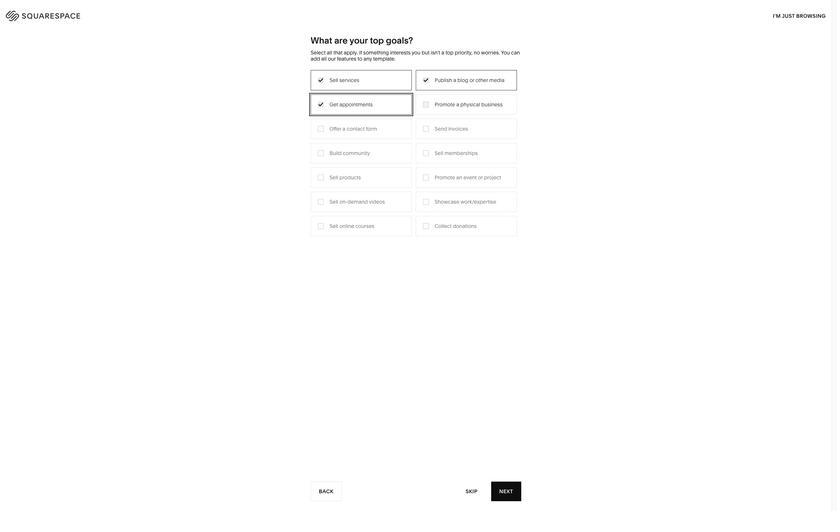 Task type: vqa. For each thing, say whether or not it's contained in the screenshot.
the top the Design
no



Task type: describe. For each thing, give the bounding box(es) containing it.
just
[[783, 13, 796, 19]]

home & decor
[[413, 101, 448, 107]]

any
[[364, 55, 372, 62]]

home
[[413, 101, 427, 107]]

professional services link
[[260, 112, 318, 118]]

sell for sell on-demand videos
[[330, 198, 339, 205]]

or for event
[[478, 174, 483, 181]]

properties
[[368, 155, 393, 162]]

media
[[490, 77, 505, 83]]

business
[[482, 101, 503, 108]]

blog
[[458, 77, 469, 83]]

events
[[336, 133, 352, 140]]

products
[[340, 174, 361, 181]]

project
[[485, 174, 502, 181]]

home & decor link
[[413, 101, 455, 107]]

donations
[[453, 223, 477, 229]]

send
[[435, 125, 448, 132]]

can
[[512, 49, 521, 56]]

you
[[412, 49, 421, 56]]

nature
[[413, 112, 429, 118]]

sell on-demand videos
[[330, 198, 385, 205]]

form
[[366, 125, 378, 132]]

promote a physical business
[[435, 101, 503, 108]]

non-
[[293, 133, 305, 140]]

offer
[[330, 125, 342, 132]]

& for animals
[[430, 112, 433, 118]]

sell for sell products
[[330, 174, 339, 181]]

travel link
[[336, 101, 357, 107]]

worries.
[[482, 49, 500, 56]]

select
[[311, 49, 326, 56]]

goals?
[[386, 35, 414, 46]]

your
[[350, 35, 368, 46]]

sell for sell online courses
[[330, 223, 339, 229]]

weddings
[[336, 144, 361, 151]]

next button
[[492, 482, 522, 501]]

build
[[330, 150, 342, 156]]

get appointments
[[330, 101, 373, 108]]

promote for promote a physical business
[[435, 101, 456, 108]]

restaurants
[[336, 112, 364, 118]]

i'm just browsing link
[[774, 6, 827, 26]]

sell products
[[330, 174, 361, 181]]

or for blog
[[470, 77, 475, 83]]

isn't
[[431, 49, 441, 56]]

courses
[[356, 223, 375, 229]]

fitness
[[413, 123, 430, 129]]

get
[[330, 101, 339, 108]]

sell for sell memberships
[[435, 150, 444, 156]]

you
[[502, 49, 510, 56]]

appointments
[[340, 101, 373, 108]]

log
[[805, 11, 816, 18]]

& right estate
[[364, 155, 367, 162]]

interests
[[391, 49, 411, 56]]

collect
[[435, 223, 452, 229]]

podcasts
[[357, 123, 379, 129]]

a for publish a blog or other media
[[454, 77, 457, 83]]

back button
[[311, 482, 342, 501]]

template.
[[374, 55, 396, 62]]

real estate & properties
[[336, 155, 393, 162]]

professional
[[260, 112, 289, 118]]

that
[[334, 49, 343, 56]]

log             in
[[805, 11, 823, 18]]

are
[[335, 35, 348, 46]]

but
[[422, 49, 430, 56]]

& for decor
[[429, 101, 432, 107]]

log             in link
[[805, 11, 823, 18]]

if
[[360, 49, 362, 56]]

in
[[818, 11, 823, 18]]

sell for sell services
[[330, 77, 339, 83]]

publish a blog or other media
[[435, 77, 505, 83]]

squarespace logo image
[[15, 9, 95, 20]]

fitness link
[[413, 123, 437, 129]]

promote an event or project
[[435, 174, 502, 181]]

animals
[[435, 112, 454, 118]]

invoices
[[449, 125, 469, 132]]

priority,
[[455, 49, 473, 56]]



Task type: locate. For each thing, give the bounding box(es) containing it.
& right "media"
[[352, 123, 356, 129]]

travel
[[336, 101, 350, 107]]

0 vertical spatial or
[[470, 77, 475, 83]]

services
[[290, 112, 310, 118]]

skip
[[466, 488, 478, 494]]

professional services
[[260, 112, 310, 118]]

lusaka image
[[320, 248, 513, 506]]

& for podcasts
[[352, 123, 356, 129]]

work/expertise
[[461, 198, 497, 205]]

i'm
[[774, 13, 782, 19]]

media & podcasts link
[[336, 123, 386, 129]]

features
[[337, 55, 357, 62]]

sell online courses
[[330, 223, 375, 229]]

& for non-
[[289, 133, 292, 140]]

community & non-profits
[[260, 133, 320, 140]]

what are your top goals? select all that apply. if something interests you but isn't a top priority, no worries. you can add all our features to any template.
[[311, 35, 521, 62]]

offer a contact form
[[330, 125, 378, 132]]

event
[[464, 174, 477, 181]]

add
[[311, 55, 320, 62]]

skip button
[[458, 481, 486, 501]]

media
[[336, 123, 351, 129]]

something
[[364, 49, 389, 56]]

i'm just browsing
[[774, 13, 827, 19]]

decor
[[433, 101, 448, 107]]

all left that
[[327, 49, 333, 56]]

events link
[[336, 133, 359, 140]]

promote
[[435, 101, 456, 108], [435, 174, 456, 181]]

or right blog
[[470, 77, 475, 83]]

nature & animals
[[413, 112, 454, 118]]

community
[[260, 133, 287, 140]]

1 promote from the top
[[435, 101, 456, 108]]

& left non-
[[289, 133, 292, 140]]

promote left an
[[435, 174, 456, 181]]

0 vertical spatial top
[[370, 35, 384, 46]]

0 horizontal spatial top
[[370, 35, 384, 46]]

1 vertical spatial promote
[[435, 174, 456, 181]]

sell left memberships
[[435, 150, 444, 156]]

a up events
[[343, 125, 346, 132]]

top right the isn't at the top right
[[446, 49, 454, 56]]

promote for promote an event or project
[[435, 174, 456, 181]]

an
[[457, 174, 463, 181]]

or right event
[[478, 174, 483, 181]]

send invoices
[[435, 125, 469, 132]]

sell left on-
[[330, 198, 339, 205]]

squarespace logo link
[[15, 9, 176, 20]]

a left physical
[[457, 101, 460, 108]]

contact
[[347, 125, 365, 132]]

to
[[358, 55, 363, 62]]

collect donations
[[435, 223, 477, 229]]

demand
[[348, 198, 368, 205]]

community
[[343, 150, 370, 156]]

& right nature
[[430, 112, 433, 118]]

all
[[327, 49, 333, 56], [322, 55, 327, 62]]

memberships
[[445, 150, 478, 156]]

1 horizontal spatial or
[[478, 174, 483, 181]]

nature & animals link
[[413, 112, 461, 118]]

1 horizontal spatial top
[[446, 49, 454, 56]]

no
[[474, 49, 480, 56]]

a for offer a contact form
[[343, 125, 346, 132]]

all left our
[[322, 55, 327, 62]]

media & podcasts
[[336, 123, 379, 129]]

community & non-profits link
[[260, 133, 327, 140]]

a for promote a physical business
[[457, 101, 460, 108]]

what
[[311, 35, 333, 46]]

a right the isn't at the top right
[[442, 49, 445, 56]]

back
[[319, 488, 334, 494]]

showcase
[[435, 198, 460, 205]]

real
[[336, 155, 347, 162]]

2 promote from the top
[[435, 174, 456, 181]]

build community
[[330, 150, 370, 156]]

on-
[[340, 198, 348, 205]]

a
[[442, 49, 445, 56], [454, 77, 457, 83], [457, 101, 460, 108], [343, 125, 346, 132]]

sell left online
[[330, 223, 339, 229]]

sell left products
[[330, 174, 339, 181]]

restaurants link
[[336, 112, 372, 118]]

real estate & properties link
[[336, 155, 400, 162]]

sell services
[[330, 77, 360, 83]]

a inside what are your top goals? select all that apply. if something interests you but isn't a top priority, no worries. you can add all our features to any template.
[[442, 49, 445, 56]]

& right "home"
[[429, 101, 432, 107]]

a left blog
[[454, 77, 457, 83]]

profits
[[305, 133, 320, 140]]

promote up animals
[[435, 101, 456, 108]]

&
[[429, 101, 432, 107], [430, 112, 433, 118], [352, 123, 356, 129], [289, 133, 292, 140], [364, 155, 367, 162]]

lusaka element
[[320, 248, 513, 506]]

top up something
[[370, 35, 384, 46]]

services
[[340, 77, 360, 83]]

0 horizontal spatial or
[[470, 77, 475, 83]]

0 vertical spatial promote
[[435, 101, 456, 108]]

other
[[476, 77, 489, 83]]

publish
[[435, 77, 453, 83]]

sell left services
[[330, 77, 339, 83]]

1 vertical spatial or
[[478, 174, 483, 181]]

or
[[470, 77, 475, 83], [478, 174, 483, 181]]

estate
[[348, 155, 363, 162]]

videos
[[369, 198, 385, 205]]

physical
[[461, 101, 481, 108]]

our
[[328, 55, 336, 62]]

1 vertical spatial top
[[446, 49, 454, 56]]



